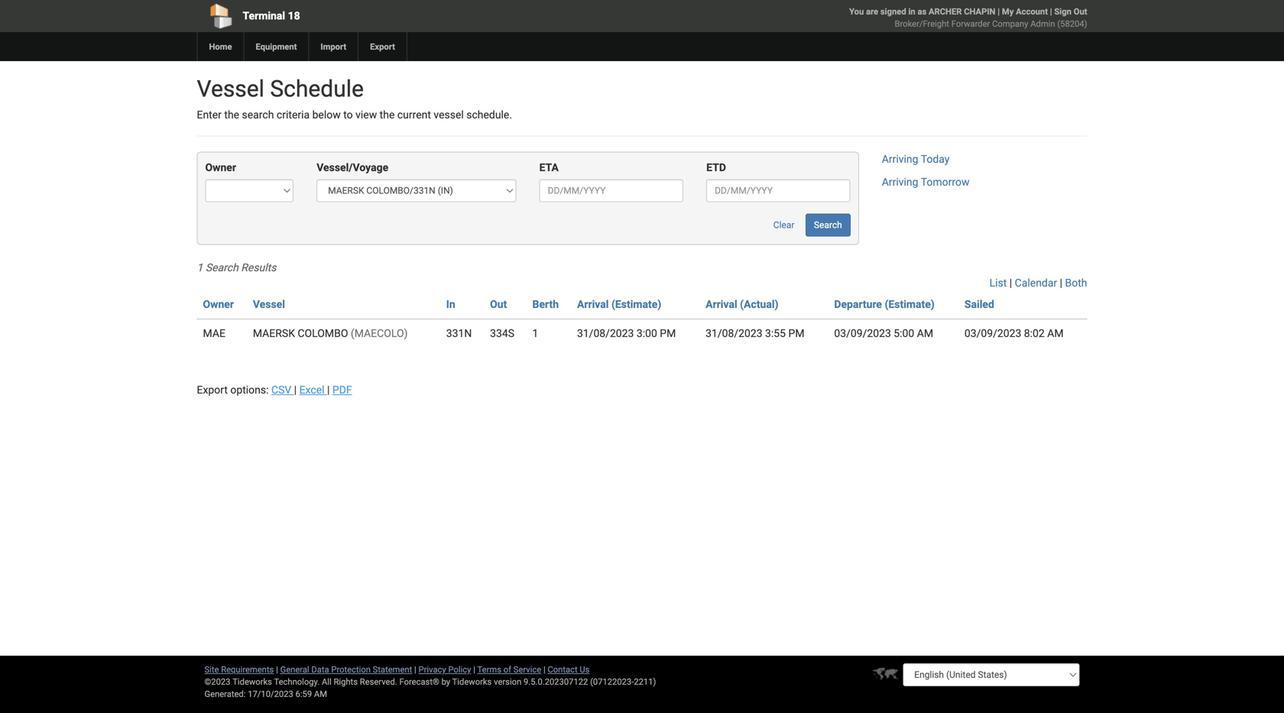 Task type: vqa. For each thing, say whether or not it's contained in the screenshot.
50 in the the 50 containers max Search
no



Task type: locate. For each thing, give the bounding box(es) containing it.
2 the from the left
[[380, 109, 395, 121]]

1 horizontal spatial (estimate)
[[885, 298, 935, 311]]

in
[[446, 298, 455, 311]]

privacy policy link
[[419, 665, 471, 675]]

arrival up 31/08/2023 3:00 pm
[[577, 298, 609, 311]]

in link
[[446, 298, 455, 311]]

2 31/08/2023 from the left
[[706, 327, 763, 340]]

terminal 18
[[243, 10, 300, 22]]

03/09/2023 down sailed at the right top of page
[[965, 327, 1022, 340]]

as
[[918, 6, 927, 16]]

0 horizontal spatial search
[[206, 261, 238, 274]]

1 inside 1 search results list | calendar | both
[[197, 261, 203, 274]]

arriving
[[882, 153, 919, 165], [882, 176, 919, 188]]

| left both link
[[1060, 277, 1063, 289]]

vessel schedule enter the search criteria below to view the current vessel schedule.
[[197, 75, 512, 121]]

0 vertical spatial search
[[814, 220, 842, 230]]

pm right 3:55
[[789, 327, 805, 340]]

technology.
[[274, 677, 320, 687]]

am
[[917, 327, 934, 340], [1048, 327, 1064, 340], [314, 689, 327, 699]]

ETA text field
[[540, 179, 684, 202]]

1 for 1 search results list | calendar | both
[[197, 261, 203, 274]]

1 vertical spatial out
[[490, 298, 507, 311]]

0 vertical spatial vessel
[[197, 75, 265, 102]]

out inside the you are signed in as archer chapin | my account | sign out broker/freight forwarder company admin (58204)
[[1074, 6, 1088, 16]]

vessel up enter
[[197, 75, 265, 102]]

|
[[998, 6, 1000, 16], [1050, 6, 1053, 16], [1010, 277, 1012, 289], [1060, 277, 1063, 289], [294, 384, 297, 396], [327, 384, 330, 396], [276, 665, 278, 675], [414, 665, 417, 675], [473, 665, 476, 675], [544, 665, 546, 675]]

1 horizontal spatial pm
[[789, 327, 805, 340]]

31/08/2023 down arrival (estimate) link
[[577, 327, 634, 340]]

list
[[990, 277, 1007, 289]]

2 horizontal spatial am
[[1048, 327, 1064, 340]]

ETD text field
[[707, 179, 851, 202]]

both
[[1065, 277, 1088, 289]]

search
[[814, 220, 842, 230], [206, 261, 238, 274]]

| left "my"
[[998, 6, 1000, 16]]

vessel inside vessel schedule enter the search criteria below to view the current vessel schedule.
[[197, 75, 265, 102]]

1 vertical spatial search
[[206, 261, 238, 274]]

1 arrival from the left
[[577, 298, 609, 311]]

1 horizontal spatial 1
[[533, 327, 539, 340]]

results
[[241, 261, 276, 274]]

export left options:
[[197, 384, 228, 396]]

0 horizontal spatial 1
[[197, 261, 203, 274]]

1 vertical spatial vessel
[[253, 298, 285, 311]]

protection
[[331, 665, 371, 675]]

vessel up the maersk
[[253, 298, 285, 311]]

1 (estimate) from the left
[[612, 298, 662, 311]]

search inside 1 search results list | calendar | both
[[206, 261, 238, 274]]

arriving up arriving tomorrow
[[882, 153, 919, 165]]

| up 9.5.0.202307122
[[544, 665, 546, 675]]

export inside export link
[[370, 42, 395, 52]]

arriving down arriving today "link"
[[882, 176, 919, 188]]

1 vertical spatial export
[[197, 384, 228, 396]]

owner down enter
[[205, 161, 236, 174]]

generated:
[[205, 689, 246, 699]]

1 left results
[[197, 261, 203, 274]]

1 03/09/2023 from the left
[[834, 327, 891, 340]]

am down all
[[314, 689, 327, 699]]

the right view
[[380, 109, 395, 121]]

1 down "berth"
[[533, 327, 539, 340]]

owner up mae at left
[[203, 298, 234, 311]]

today
[[921, 153, 950, 165]]

am for 03/09/2023 8:02 am
[[1048, 327, 1064, 340]]

0 vertical spatial 1
[[197, 261, 203, 274]]

are
[[866, 6, 879, 16]]

1 vertical spatial 1
[[533, 327, 539, 340]]

sailed link
[[965, 298, 995, 311]]

departure (estimate) link
[[834, 298, 935, 311]]

5:00
[[894, 327, 915, 340]]

import link
[[308, 32, 358, 61]]

arrival for arrival (estimate)
[[577, 298, 609, 311]]

0 horizontal spatial am
[[314, 689, 327, 699]]

2 03/09/2023 from the left
[[965, 327, 1022, 340]]

colombo
[[298, 327, 348, 340]]

my
[[1002, 6, 1014, 16]]

31/08/2023 3:55 pm
[[706, 327, 805, 340]]

3:00
[[637, 327, 657, 340]]

arrival left (actual)
[[706, 298, 738, 311]]

search
[[242, 109, 274, 121]]

0 horizontal spatial the
[[224, 109, 239, 121]]

31/08/2023
[[577, 327, 634, 340], [706, 327, 763, 340]]

2 arrival from the left
[[706, 298, 738, 311]]

(estimate)
[[612, 298, 662, 311], [885, 298, 935, 311]]

arriving today
[[882, 153, 950, 165]]

2211)
[[634, 677, 656, 687]]

arriving today link
[[882, 153, 950, 165]]

1 horizontal spatial 03/09/2023
[[965, 327, 1022, 340]]

of
[[504, 665, 512, 675]]

export options: csv | excel | pdf
[[197, 384, 352, 396]]

1 horizontal spatial 31/08/2023
[[706, 327, 763, 340]]

1 pm from the left
[[660, 327, 676, 340]]

out up "334s"
[[490, 298, 507, 311]]

1 arriving from the top
[[882, 153, 919, 165]]

search right clear button
[[814, 220, 842, 230]]

am right '5:00'
[[917, 327, 934, 340]]

tomorrow
[[921, 176, 970, 188]]

schedule
[[270, 75, 364, 102]]

331n
[[446, 327, 472, 340]]

(estimate) up '5:00'
[[885, 298, 935, 311]]

export down terminal 18 "link"
[[370, 42, 395, 52]]

view
[[356, 109, 377, 121]]

| left general
[[276, 665, 278, 675]]

0 horizontal spatial arrival
[[577, 298, 609, 311]]

csv link
[[271, 384, 294, 396]]

below
[[312, 109, 341, 121]]

out up (58204)
[[1074, 6, 1088, 16]]

©2023 tideworks
[[205, 677, 272, 687]]

03/09/2023 for 03/09/2023 8:02 am
[[965, 327, 1022, 340]]

am for 03/09/2023 5:00 am
[[917, 327, 934, 340]]

1 horizontal spatial out
[[1074, 6, 1088, 16]]

vessel/voyage
[[317, 161, 389, 174]]

0 horizontal spatial 03/09/2023
[[834, 327, 891, 340]]

csv
[[271, 384, 292, 396]]

etd
[[707, 161, 726, 174]]

out
[[1074, 6, 1088, 16], [490, 298, 507, 311]]

1 horizontal spatial am
[[917, 327, 934, 340]]

0 horizontal spatial 31/08/2023
[[577, 327, 634, 340]]

03/09/2023 down departure
[[834, 327, 891, 340]]

0 vertical spatial export
[[370, 42, 395, 52]]

(actual)
[[740, 298, 779, 311]]

1 horizontal spatial the
[[380, 109, 395, 121]]

arrival (actual)
[[706, 298, 779, 311]]

(estimate) down 1 search results list | calendar | both
[[612, 298, 662, 311]]

search left results
[[206, 261, 238, 274]]

| right the csv
[[294, 384, 297, 396]]

the
[[224, 109, 239, 121], [380, 109, 395, 121]]

0 vertical spatial out
[[1074, 6, 1088, 16]]

am right 8:02
[[1048, 327, 1064, 340]]

03/09/2023 5:00 am
[[834, 327, 934, 340]]

company
[[993, 19, 1029, 29]]

pm right 3:00
[[660, 327, 676, 340]]

to
[[343, 109, 353, 121]]

2 (estimate) from the left
[[885, 298, 935, 311]]

the right enter
[[224, 109, 239, 121]]

0 vertical spatial arriving
[[882, 153, 919, 165]]

18
[[288, 10, 300, 22]]

1 horizontal spatial arrival
[[706, 298, 738, 311]]

1 31/08/2023 from the left
[[577, 327, 634, 340]]

0 horizontal spatial export
[[197, 384, 228, 396]]

0 horizontal spatial pm
[[660, 327, 676, 340]]

privacy
[[419, 665, 446, 675]]

export for export options: csv | excel | pdf
[[197, 384, 228, 396]]

requirements
[[221, 665, 274, 675]]

all
[[322, 677, 332, 687]]

1 search results list | calendar | both
[[197, 261, 1088, 289]]

account
[[1016, 6, 1048, 16]]

1 horizontal spatial export
[[370, 42, 395, 52]]

1 vertical spatial arriving
[[882, 176, 919, 188]]

calendar
[[1015, 277, 1058, 289]]

1
[[197, 261, 203, 274], [533, 327, 539, 340]]

version
[[494, 677, 522, 687]]

1 horizontal spatial search
[[814, 220, 842, 230]]

terms of service link
[[478, 665, 542, 675]]

owner
[[205, 161, 236, 174], [203, 298, 234, 311]]

import
[[321, 42, 346, 52]]

2 pm from the left
[[789, 327, 805, 340]]

0 horizontal spatial (estimate)
[[612, 298, 662, 311]]

2 arriving from the top
[[882, 176, 919, 188]]

03/09/2023 8:02 am
[[965, 327, 1064, 340]]

31/08/2023 down arrival (actual) link
[[706, 327, 763, 340]]



Task type: describe. For each thing, give the bounding box(es) containing it.
archer
[[929, 6, 962, 16]]

1 for 1
[[533, 327, 539, 340]]

berth
[[533, 298, 559, 311]]

site requirements | general data protection statement | privacy policy | terms of service | contact us ©2023 tideworks technology. all rights reserved. forecast® by tideworks version 9.5.0.202307122 (07122023-2211) generated: 17/10/2023 6:59 am
[[205, 665, 656, 699]]

maersk
[[253, 327, 295, 340]]

vessel
[[434, 109, 464, 121]]

pm for 31/08/2023 3:55 pm
[[789, 327, 805, 340]]

1 vertical spatial owner
[[203, 298, 234, 311]]

tideworks
[[452, 677, 492, 687]]

| up 'tideworks'
[[473, 665, 476, 675]]

31/08/2023 for 31/08/2023 3:55 pm
[[706, 327, 763, 340]]

3:55
[[765, 327, 786, 340]]

| left sign
[[1050, 6, 1053, 16]]

berth link
[[533, 298, 559, 311]]

chapin
[[964, 6, 996, 16]]

9.5.0.202307122
[[524, 677, 588, 687]]

search button
[[806, 214, 851, 237]]

am inside site requirements | general data protection statement | privacy policy | terms of service | contact us ©2023 tideworks technology. all rights reserved. forecast® by tideworks version 9.5.0.202307122 (07122023-2211) generated: 17/10/2023 6:59 am
[[314, 689, 327, 699]]

31/08/2023 for 31/08/2023 3:00 pm
[[577, 327, 634, 340]]

general data protection statement link
[[280, 665, 412, 675]]

maersk colombo (maecolo)
[[253, 327, 408, 340]]

signed
[[881, 6, 907, 16]]

eta
[[540, 161, 559, 174]]

equipment link
[[244, 32, 308, 61]]

enter
[[197, 109, 222, 121]]

site
[[205, 665, 219, 675]]

0 horizontal spatial out
[[490, 298, 507, 311]]

criteria
[[277, 109, 310, 121]]

current
[[397, 109, 431, 121]]

equipment
[[256, 42, 297, 52]]

(maecolo)
[[351, 327, 408, 340]]

arriving tomorrow link
[[882, 176, 970, 188]]

both link
[[1065, 277, 1088, 289]]

search inside button
[[814, 220, 842, 230]]

0 vertical spatial owner
[[205, 161, 236, 174]]

clear
[[774, 220, 795, 230]]

clear button
[[765, 214, 803, 237]]

service
[[514, 665, 542, 675]]

(58204)
[[1058, 19, 1088, 29]]

site requirements link
[[205, 665, 274, 675]]

(estimate) for arrival (estimate)
[[612, 298, 662, 311]]

arrival (actual) link
[[706, 298, 779, 311]]

excel
[[299, 384, 325, 396]]

vessel link
[[253, 298, 285, 311]]

by
[[442, 677, 450, 687]]

arriving for arriving today
[[882, 153, 919, 165]]

mae
[[203, 327, 226, 340]]

(07122023-
[[590, 677, 634, 687]]

general
[[280, 665, 309, 675]]

(estimate) for departure (estimate)
[[885, 298, 935, 311]]

rights
[[334, 677, 358, 687]]

contact
[[548, 665, 578, 675]]

departure
[[834, 298, 882, 311]]

you
[[850, 6, 864, 16]]

policy
[[448, 665, 471, 675]]

home link
[[197, 32, 244, 61]]

17/10/2023
[[248, 689, 293, 699]]

you are signed in as archer chapin | my account | sign out broker/freight forwarder company admin (58204)
[[850, 6, 1088, 29]]

sign
[[1055, 6, 1072, 16]]

calendar link
[[1015, 277, 1058, 289]]

arrival (estimate) link
[[577, 298, 662, 311]]

excel link
[[299, 384, 327, 396]]

pm for 31/08/2023 3:00 pm
[[660, 327, 676, 340]]

forwarder
[[952, 19, 990, 29]]

export link
[[358, 32, 407, 61]]

out link
[[490, 298, 507, 311]]

| right list link
[[1010, 277, 1012, 289]]

| left the pdf
[[327, 384, 330, 396]]

terminal 18 link
[[197, 0, 555, 32]]

1 the from the left
[[224, 109, 239, 121]]

vessel for vessel schedule enter the search criteria below to view the current vessel schedule.
[[197, 75, 265, 102]]

my account link
[[1002, 6, 1048, 16]]

broker/freight
[[895, 19, 950, 29]]

vessel for vessel
[[253, 298, 285, 311]]

departure (estimate)
[[834, 298, 935, 311]]

arrival for arrival (actual)
[[706, 298, 738, 311]]

pdf link
[[333, 384, 352, 396]]

forecast®
[[400, 677, 439, 687]]

arriving tomorrow
[[882, 176, 970, 188]]

data
[[312, 665, 329, 675]]

6:59
[[296, 689, 312, 699]]

terminal
[[243, 10, 285, 22]]

31/08/2023 3:00 pm
[[577, 327, 676, 340]]

arriving for arriving tomorrow
[[882, 176, 919, 188]]

| up forecast®
[[414, 665, 417, 675]]

contact us link
[[548, 665, 590, 675]]

us
[[580, 665, 590, 675]]

list link
[[990, 277, 1007, 289]]

sign out link
[[1055, 6, 1088, 16]]

home
[[209, 42, 232, 52]]

8:02
[[1024, 327, 1045, 340]]

export for export
[[370, 42, 395, 52]]

03/09/2023 for 03/09/2023 5:00 am
[[834, 327, 891, 340]]



